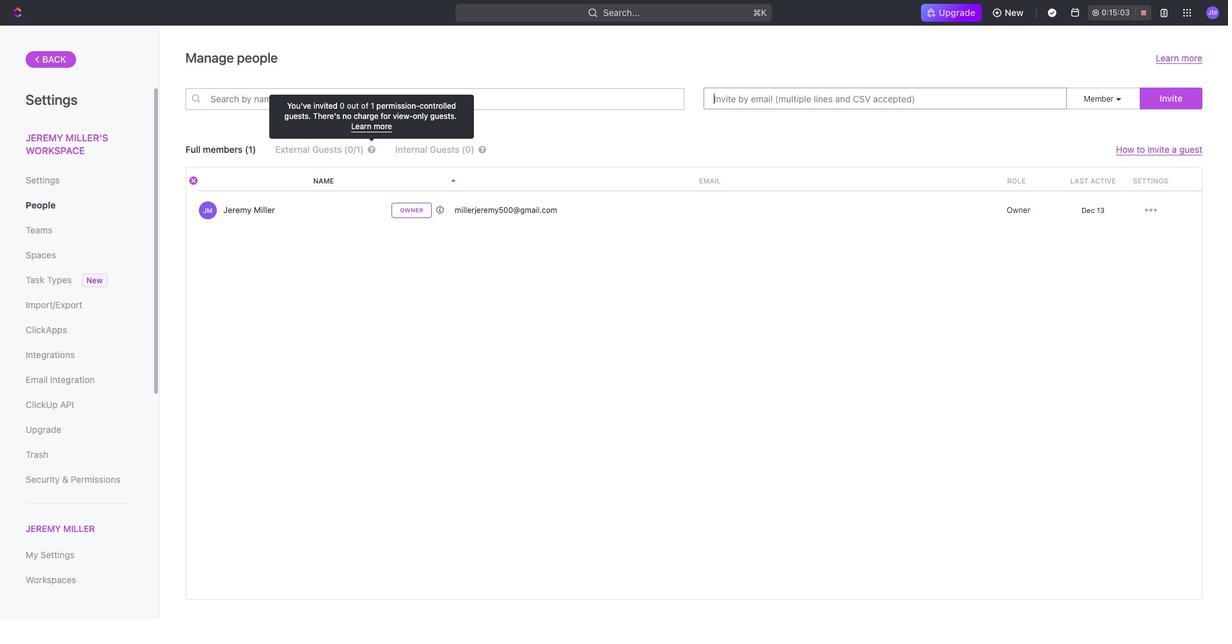 Task type: locate. For each thing, give the bounding box(es) containing it.
0 horizontal spatial upgrade link
[[26, 419, 127, 441]]

0 horizontal spatial learn
[[351, 122, 371, 131]]

new
[[1005, 7, 1024, 18], [86, 276, 103, 285]]

you've invited 0 out of 1
[[287, 101, 374, 111]]

email for email
[[699, 177, 721, 185]]

1 vertical spatial upgrade
[[26, 424, 61, 435]]

more
[[1181, 52, 1203, 63], [374, 122, 392, 131]]

email for email integration
[[26, 374, 48, 385]]

dec 13
[[1082, 206, 1105, 214]]

⌘k
[[753, 7, 767, 18]]

0 vertical spatial jm
[[1208, 8, 1217, 16]]

security & permissions
[[26, 474, 121, 485]]

1 vertical spatial learn
[[351, 122, 371, 131]]

jm button
[[1203, 3, 1223, 23]]

1 vertical spatial jm
[[203, 206, 212, 214]]

spaces link
[[26, 244, 127, 266]]

upgrade left "new" button
[[939, 7, 975, 18]]

last
[[1070, 177, 1089, 185]]

settings
[[26, 91, 78, 108], [26, 175, 60, 185], [1133, 177, 1168, 185], [40, 550, 75, 560]]

charge
[[354, 111, 379, 121]]

0 vertical spatial upgrade link
[[921, 4, 982, 22]]

0 horizontal spatial email
[[26, 374, 48, 385]]

integrations
[[26, 349, 75, 360]]

settings down back link
[[26, 91, 78, 108]]

0 vertical spatial new
[[1005, 7, 1024, 18]]

1 horizontal spatial email
[[699, 177, 721, 185]]

0 horizontal spatial guests
[[312, 144, 342, 155]]

jeremy inside jeremy miller's workspace
[[26, 132, 63, 143]]

1 horizontal spatial guests.
[[430, 111, 457, 121]]

import/export link
[[26, 294, 127, 316]]

Search by name or email text field
[[185, 88, 684, 110]]

1 guests from the left
[[312, 144, 342, 155]]

0 horizontal spatial learn more
[[351, 122, 392, 131]]

for
[[381, 111, 391, 121]]

1 vertical spatial new
[[86, 276, 103, 285]]

jeremy up "workspace"
[[26, 132, 63, 143]]

trash link
[[26, 444, 127, 466]]

my settings
[[26, 550, 75, 560]]

email inside settings element
[[26, 374, 48, 385]]

no
[[342, 111, 351, 121]]

learn down charge at the top left of the page
[[351, 122, 371, 131]]

1 horizontal spatial miller
[[254, 205, 275, 215]]

miller's
[[66, 132, 108, 143]]

0:15:03 button
[[1088, 5, 1151, 20]]

guest
[[1179, 144, 1203, 155]]

owner
[[1007, 205, 1030, 215], [400, 207, 423, 214]]

0 horizontal spatial jm
[[203, 206, 212, 214]]

0 horizontal spatial guests.
[[284, 111, 311, 121]]

more down for
[[374, 122, 392, 131]]

learn more
[[1156, 52, 1203, 63], [351, 122, 392, 131]]

email
[[699, 177, 721, 185], [26, 374, 48, 385]]

upgrade link left "new" button
[[921, 4, 982, 22]]

security & permissions link
[[26, 469, 127, 491]]

my
[[26, 550, 38, 560]]

owner down role
[[1007, 205, 1030, 215]]

2 guests from the left
[[430, 144, 459, 155]]

back link
[[26, 51, 76, 68]]

clickup api
[[26, 399, 74, 410]]

1 horizontal spatial new
[[1005, 7, 1024, 18]]

upgrade
[[939, 7, 975, 18], [26, 424, 61, 435]]

0 horizontal spatial upgrade
[[26, 424, 61, 435]]

owner down the internal
[[400, 207, 423, 214]]

workspace
[[26, 144, 85, 156]]

guests left (0)
[[430, 144, 459, 155]]

clickapps
[[26, 324, 67, 335]]

1 vertical spatial learn more
[[351, 122, 392, 131]]

learn up invite
[[1156, 52, 1179, 63]]

0 horizontal spatial new
[[86, 276, 103, 285]]

1 vertical spatial jeremy miller
[[26, 523, 95, 534]]

guests for internal
[[430, 144, 459, 155]]

how to invite a guest
[[1116, 144, 1203, 155]]

teams link
[[26, 219, 127, 241]]

guests.
[[284, 111, 311, 121], [430, 111, 457, 121]]

internal
[[395, 144, 427, 155]]

view-
[[393, 111, 413, 121]]

guests
[[312, 144, 342, 155], [430, 144, 459, 155]]

miller down (1)
[[254, 205, 275, 215]]

invite
[[1148, 144, 1170, 155]]

how
[[1116, 144, 1134, 155]]

0 vertical spatial jeremy
[[26, 132, 63, 143]]

jeremy miller's workspace
[[26, 132, 108, 156]]

1 vertical spatial miller
[[63, 523, 95, 534]]

1 horizontal spatial guests
[[430, 144, 459, 155]]

member button
[[1084, 94, 1123, 104]]

full members (1) button
[[185, 144, 256, 155]]

learn
[[1156, 52, 1179, 63], [351, 122, 371, 131]]

1 horizontal spatial more
[[1181, 52, 1203, 63]]

guests left (0/1)
[[312, 144, 342, 155]]

jeremy miller up my settings
[[26, 523, 95, 534]]

&
[[62, 474, 68, 485]]

import/export
[[26, 299, 82, 310]]

learn more down charge at the top left of the page
[[351, 122, 392, 131]]

settings element
[[0, 26, 160, 619]]

jeremy miller down (1)
[[223, 205, 275, 215]]

millerjeremy500@gmail.com
[[455, 205, 557, 215]]

upgrade link
[[921, 4, 982, 22], [26, 419, 127, 441]]

my settings link
[[26, 544, 127, 566]]

0 horizontal spatial owner
[[400, 207, 423, 214]]

jeremy up my settings
[[26, 523, 61, 534]]

full
[[185, 144, 201, 155]]

upgrade link up trash link
[[26, 419, 127, 441]]

0 horizontal spatial jeremy miller
[[26, 523, 95, 534]]

0 horizontal spatial miller
[[63, 523, 95, 534]]

upgrade down clickup on the left bottom
[[26, 424, 61, 435]]

miller up my settings link
[[63, 523, 95, 534]]

of
[[361, 101, 369, 111]]

jeremy down (1)
[[223, 205, 252, 215]]

1 horizontal spatial learn more
[[1156, 52, 1203, 63]]

0 vertical spatial more
[[1181, 52, 1203, 63]]

miller
[[254, 205, 275, 215], [63, 523, 95, 534]]

invite button
[[1140, 88, 1203, 109]]

0 horizontal spatial more
[[374, 122, 392, 131]]

upgrade inside settings element
[[26, 424, 61, 435]]

only
[[413, 111, 428, 121]]

1 vertical spatial more
[[374, 122, 392, 131]]

jm
[[1208, 8, 1217, 16], [203, 206, 212, 214]]

0 vertical spatial upgrade
[[939, 7, 975, 18]]

1 horizontal spatial jm
[[1208, 8, 1217, 16]]

2 guests. from the left
[[430, 111, 457, 121]]

0 vertical spatial miller
[[254, 205, 275, 215]]

owner button
[[1002, 205, 1030, 215]]

1 horizontal spatial upgrade link
[[921, 4, 982, 22]]

learn more link
[[351, 122, 392, 132]]

external
[[275, 144, 310, 155]]

1
[[371, 101, 374, 111]]

0 vertical spatial learn
[[1156, 52, 1179, 63]]

guests. down controlled
[[430, 111, 457, 121]]

guests. down you've at the top left
[[284, 111, 311, 121]]

1 vertical spatial email
[[26, 374, 48, 385]]

0 vertical spatial jeremy miller
[[223, 205, 275, 215]]

people
[[26, 200, 56, 210]]

external guests (0/1) button
[[275, 144, 376, 155]]

settings right my
[[40, 550, 75, 560]]

learn more up invite
[[1156, 52, 1203, 63]]

1 horizontal spatial jeremy miller
[[223, 205, 275, 215]]

1 vertical spatial jeremy
[[223, 205, 252, 215]]

settings link
[[26, 170, 127, 191]]

jeremy
[[26, 132, 63, 143], [223, 205, 252, 215], [26, 523, 61, 534]]

more up invite
[[1181, 52, 1203, 63]]

0
[[340, 101, 345, 111]]

settings down the how to invite a guest link
[[1133, 177, 1168, 185]]

0 vertical spatial email
[[699, 177, 721, 185]]

clickapps link
[[26, 319, 127, 341]]

a
[[1172, 144, 1177, 155]]

jeremy miller
[[223, 205, 275, 215], [26, 523, 95, 534]]



Task type: vqa. For each thing, say whether or not it's contained in the screenshot.
rightmost Guests
yes



Task type: describe. For each thing, give the bounding box(es) containing it.
external guests (0/1)
[[275, 144, 364, 155]]

name
[[313, 177, 334, 185]]

new inside button
[[1005, 7, 1024, 18]]

manage
[[185, 50, 234, 65]]

permissions
[[71, 474, 121, 485]]

email integration link
[[26, 369, 127, 391]]

new button
[[987, 3, 1031, 23]]

there's
[[313, 111, 340, 121]]

email integration
[[26, 374, 95, 385]]

1 guests. from the left
[[284, 111, 311, 121]]

integration
[[50, 374, 95, 385]]

permission-
[[376, 101, 420, 111]]

invite
[[1160, 93, 1183, 104]]

learn inside "link"
[[351, 122, 371, 131]]

trash
[[26, 449, 48, 460]]

you've
[[287, 101, 311, 111]]

(0/1)
[[344, 144, 364, 155]]

role
[[1007, 177, 1026, 185]]

members
[[203, 144, 243, 155]]

invited
[[313, 101, 338, 111]]

1 vertical spatial upgrade link
[[26, 419, 127, 441]]

security
[[26, 474, 60, 485]]

people link
[[26, 194, 127, 216]]

(1)
[[245, 144, 256, 155]]

out
[[347, 101, 359, 111]]

1 horizontal spatial upgrade
[[939, 7, 975, 18]]

2 vertical spatial jeremy
[[26, 523, 61, 534]]

clickup
[[26, 399, 58, 410]]

full members (1)
[[185, 144, 256, 155]]

permission-controlled guests. there's no charge for view-only guests.
[[284, 101, 457, 121]]

internal guests (0)
[[395, 144, 474, 155]]

guests for external
[[312, 144, 342, 155]]

how to invite a guest link
[[1116, 144, 1203, 155]]

internal guests (0) button
[[395, 144, 506, 155]]

dec
[[1082, 206, 1095, 214]]

manage people
[[185, 50, 278, 65]]

integrations link
[[26, 344, 127, 366]]

teams
[[26, 225, 52, 235]]

miller inside settings element
[[63, 523, 95, 534]]

workspaces link
[[26, 569, 127, 591]]

back
[[42, 54, 66, 65]]

0:15:03
[[1102, 8, 1130, 17]]

active
[[1090, 177, 1116, 185]]

1 horizontal spatial owner
[[1007, 205, 1030, 215]]

13
[[1097, 206, 1105, 214]]

task
[[26, 274, 44, 285]]

1 horizontal spatial learn
[[1156, 52, 1179, 63]]

people
[[237, 50, 278, 65]]

jeremy miller inside settings element
[[26, 523, 95, 534]]

api
[[60, 399, 74, 410]]

controlled
[[420, 101, 456, 111]]

last active
[[1070, 177, 1116, 185]]

new inside settings element
[[86, 276, 103, 285]]

jm inside dropdown button
[[1208, 8, 1217, 16]]

types
[[47, 274, 72, 285]]

Invite by email (multiple lines and CSV accepted) text field
[[704, 88, 1067, 109]]

member
[[1084, 94, 1114, 104]]

search...
[[604, 7, 640, 18]]

to
[[1137, 144, 1145, 155]]

more inside "link"
[[374, 122, 392, 131]]

0 vertical spatial learn more
[[1156, 52, 1203, 63]]

task types
[[26, 274, 72, 285]]

workspaces
[[26, 575, 76, 585]]

spaces
[[26, 249, 56, 260]]

(0)
[[462, 144, 474, 155]]

settings up people
[[26, 175, 60, 185]]

clickup api link
[[26, 394, 127, 416]]



